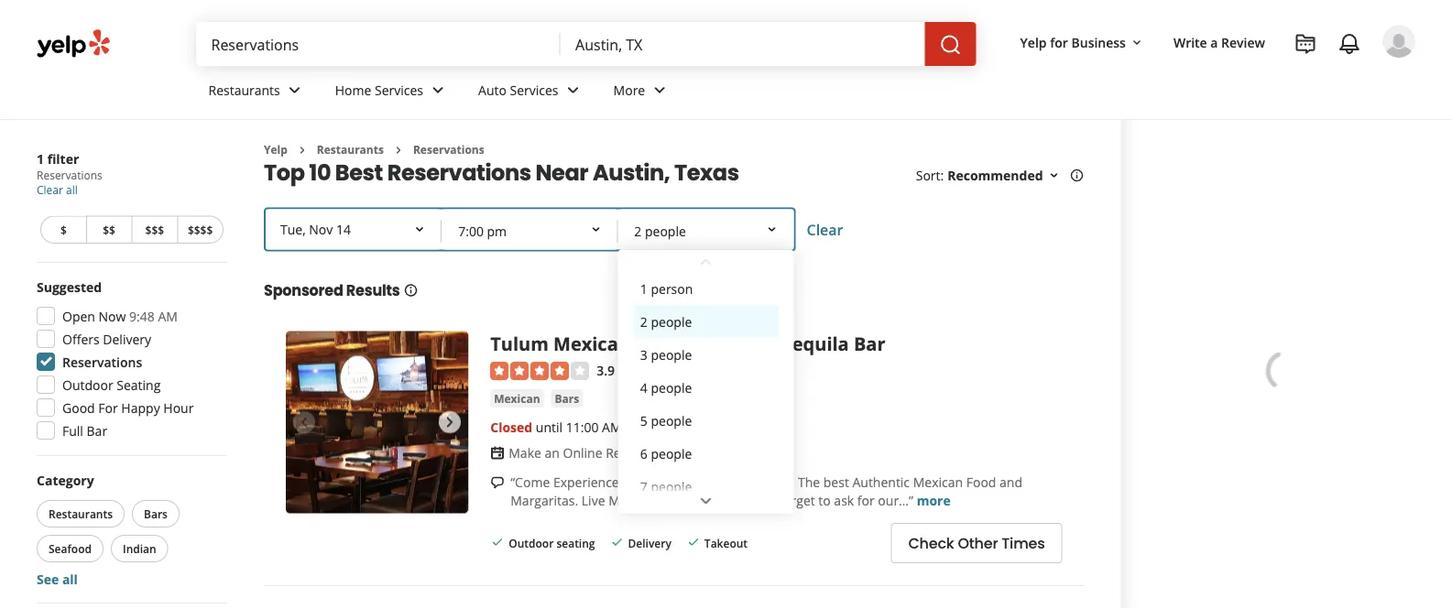 Task type: locate. For each thing, give the bounding box(es) containing it.
0 vertical spatial bar
[[854, 331, 885, 356]]

0 horizontal spatial restaurants
[[49, 506, 113, 521]]

restaurants inside business categories element
[[208, 81, 280, 99]]

mexican up more
[[913, 473, 963, 491]]

tulum
[[490, 331, 549, 356], [622, 473, 660, 491]]

am inside group
[[158, 307, 178, 325]]

1 horizontal spatial for
[[1050, 33, 1068, 51]]

16 checkmark v2 image left outdoor seating
[[490, 535, 505, 550]]

restaurants for the restaurants button
[[49, 506, 113, 521]]

every
[[647, 492, 679, 509]]

forget
[[779, 492, 815, 509]]

16 checkmark v2 image
[[686, 535, 701, 550]]

all inside group
[[62, 570, 78, 588]]

1 horizontal spatial none field
[[575, 34, 910, 54]]

6 people button
[[632, 436, 779, 469]]

1 services from the left
[[375, 81, 423, 99]]

recommended button
[[948, 167, 1061, 184]]

1 vertical spatial bars
[[144, 506, 168, 521]]

see
[[37, 570, 59, 588]]

0 horizontal spatial 16 checkmark v2 image
[[490, 535, 505, 550]]

(47 reviews)
[[618, 361, 689, 379]]

1 horizontal spatial clear
[[807, 220, 843, 239]]

5 people
[[640, 411, 692, 429]]

tulum up music
[[622, 473, 660, 491]]

2 people from the top
[[650, 345, 692, 363]]

am right 9:48
[[158, 307, 178, 325]]

delivery down open now 9:48 am
[[103, 330, 151, 348]]

4
[[640, 378, 647, 396]]

24 chevron down v2 image inside home services link
[[427, 79, 449, 101]]

bar right full
[[87, 422, 107, 439]]

1 vertical spatial mexican
[[494, 391, 540, 406]]

16 info v2 image right results
[[404, 283, 418, 298]]

restaurants button
[[37, 500, 125, 528]]

reservations
[[413, 142, 484, 157], [387, 157, 531, 188], [37, 168, 102, 183], [62, 353, 142, 371]]

am right 11:00 at the left bottom of the page
[[602, 418, 622, 436]]

for
[[98, 399, 118, 416]]

0 vertical spatial tulum
[[490, 331, 549, 356]]

and right food
[[1000, 473, 1022, 491]]

near
[[535, 157, 588, 188]]

1 horizontal spatial 1
[[640, 279, 647, 297]]

11:00
[[566, 418, 599, 436]]

0 horizontal spatial yelp
[[264, 142, 288, 157]]

0 horizontal spatial outdoor
[[62, 376, 113, 393]]

none field up the home services
[[211, 34, 546, 54]]

full bar
[[62, 422, 107, 439]]

1 inside 1 filter reservations clear all
[[37, 150, 44, 167]]

0 vertical spatial group
[[31, 278, 227, 445]]

delivery inside group
[[103, 330, 151, 348]]

1 vertical spatial bar
[[87, 422, 107, 439]]

1 none field from the left
[[211, 34, 546, 54]]

2 none field from the left
[[575, 34, 910, 54]]

for inside "come experience tulum in the heart of austin. the best authentic mexican food and margaritas. live music every weekend. don't forget to ask for our…"
[[857, 492, 875, 509]]

services right auto
[[510, 81, 558, 99]]

0 vertical spatial restaurants link
[[194, 66, 320, 119]]

bar right tequila
[[854, 331, 885, 356]]

1 person button
[[632, 272, 779, 305]]

3 people button
[[632, 338, 779, 371]]

indian
[[123, 541, 156, 556]]

0 vertical spatial 16 info v2 image
[[1070, 168, 1084, 183]]

5 people from the top
[[650, 444, 692, 462]]

6 people
[[640, 444, 692, 462]]

group containing suggested
[[31, 278, 227, 445]]

all down the filter
[[66, 182, 78, 197]]

0 horizontal spatial tulum
[[490, 331, 549, 356]]

outdoor up good
[[62, 376, 113, 393]]

0 vertical spatial am
[[158, 307, 178, 325]]

reservations inside group
[[62, 353, 142, 371]]

notifications image
[[1339, 33, 1361, 55]]

all right "see"
[[62, 570, 78, 588]]

0 horizontal spatial for
[[857, 492, 875, 509]]

restaurants link up the "yelp" link at the left top
[[194, 66, 320, 119]]

mexican link
[[490, 389, 544, 408]]

to
[[818, 492, 831, 509]]

2 vertical spatial mexican
[[913, 473, 963, 491]]

mexican inside button
[[494, 391, 540, 406]]

yelp left business
[[1020, 33, 1047, 51]]

1 horizontal spatial yelp
[[1020, 33, 1047, 51]]

0 horizontal spatial services
[[375, 81, 423, 99]]

clear
[[37, 182, 63, 197], [807, 220, 843, 239]]

0 vertical spatial yelp
[[1020, 33, 1047, 51]]

24 chevron down v2 image inside more link
[[649, 79, 671, 101]]

1 horizontal spatial 16 info v2 image
[[1070, 168, 1084, 183]]

restaurants up seafood
[[49, 506, 113, 521]]

am for closed until 11:00 am
[[602, 418, 622, 436]]

4 people from the top
[[650, 411, 692, 429]]

0 vertical spatial 1
[[37, 150, 44, 167]]

0 horizontal spatial clear
[[37, 182, 63, 197]]

0 horizontal spatial and
[[742, 331, 777, 356]]

make an online reservation
[[509, 444, 676, 461]]

bars button
[[551, 389, 583, 408], [132, 500, 180, 528]]

bars inside group
[[144, 506, 168, 521]]

0 horizontal spatial am
[[158, 307, 178, 325]]

16 checkmark v2 image for delivery
[[610, 535, 624, 550]]

3 people from the top
[[650, 378, 692, 396]]

restaurants left 24 chevron down v2 image on the top of page
[[208, 81, 280, 99]]

good
[[62, 399, 95, 416]]

16 info v2 image
[[1070, 168, 1084, 183], [404, 283, 418, 298]]

1 vertical spatial bars button
[[132, 500, 180, 528]]

reviews)
[[640, 361, 689, 379]]

auto services link
[[464, 66, 599, 119]]

2 horizontal spatial restaurants
[[317, 142, 384, 157]]

restaurants link right 16 chevron right v2 image on the left top of page
[[317, 142, 384, 157]]

for
[[1050, 33, 1068, 51], [857, 492, 875, 509]]

1 vertical spatial 1
[[640, 279, 647, 297]]

24 chevron down v2 image right more
[[649, 79, 671, 101]]

None field
[[211, 34, 546, 54], [575, 34, 910, 54]]

restaurants link
[[194, 66, 320, 119], [317, 142, 384, 157]]

(47 reviews) link
[[618, 360, 689, 379]]

yelp
[[1020, 33, 1047, 51], [264, 142, 288, 157]]

bars up "indian"
[[144, 506, 168, 521]]

1 horizontal spatial tulum
[[622, 473, 660, 491]]

1 horizontal spatial 16 checkmark v2 image
[[610, 535, 624, 550]]

16 checkmark v2 image
[[490, 535, 505, 550], [610, 535, 624, 550]]

1 horizontal spatial and
[[1000, 473, 1022, 491]]

filter
[[47, 150, 79, 167]]

heart
[[701, 473, 735, 491]]

1 vertical spatial am
[[602, 418, 622, 436]]

delivery left 16 checkmark v2 icon
[[628, 535, 671, 551]]

2 services from the left
[[510, 81, 558, 99]]

4 people button
[[632, 371, 779, 403]]

bars button up the closed until 11:00 am
[[551, 389, 583, 408]]

1 vertical spatial clear
[[807, 220, 843, 239]]

and inside "come experience tulum in the heart of austin. the best authentic mexican food and margaritas. live music every weekend. don't forget to ask for our…"
[[1000, 473, 1022, 491]]

all
[[66, 182, 78, 197], [62, 570, 78, 588]]

0 horizontal spatial 1
[[37, 150, 44, 167]]

2 horizontal spatial mexican
[[913, 473, 963, 491]]

none field up business categories element
[[575, 34, 910, 54]]

0 vertical spatial outdoor
[[62, 376, 113, 393]]

yelp for the "yelp" link at the left top
[[264, 142, 288, 157]]

people for 6 people
[[650, 444, 692, 462]]

Select a date text field
[[266, 209, 442, 250]]

7 people
[[640, 477, 692, 495]]

6
[[640, 444, 647, 462]]

16 info v2 image right 16 chevron down v2 icon
[[1070, 168, 1084, 183]]

restaurants right 16 chevron right v2 image on the left top of page
[[317, 142, 384, 157]]

1 vertical spatial and
[[1000, 473, 1022, 491]]

yelp for yelp for business
[[1020, 33, 1047, 51]]

full
[[62, 422, 83, 439]]

1 horizontal spatial delivery
[[628, 535, 671, 551]]

24 chevron down v2 image inside the auto services link
[[562, 79, 584, 101]]

1 vertical spatial group
[[33, 471, 227, 588]]

bar
[[854, 331, 885, 356], [87, 422, 107, 439]]

1 left the filter
[[37, 150, 44, 167]]

0 vertical spatial and
[[742, 331, 777, 356]]

1 vertical spatial outdoor
[[509, 535, 554, 551]]

$$$ button
[[131, 216, 177, 244]]

1 16 checkmark v2 image from the left
[[490, 535, 505, 550]]

1 for 1 filter reservations clear all
[[37, 150, 44, 167]]

24 chevron down v2 image for home services
[[427, 79, 449, 101]]

24 chevron down v2 image
[[427, 79, 449, 101], [562, 79, 584, 101], [649, 79, 671, 101], [695, 490, 717, 512]]

1 horizontal spatial bars button
[[551, 389, 583, 408]]

0 vertical spatial clear
[[37, 182, 63, 197]]

authentic
[[852, 473, 910, 491]]

live
[[582, 492, 605, 509]]

tulum mexican restaurant and tequila bar
[[490, 331, 885, 356]]

24 chevron down v2 image right the auto services
[[562, 79, 584, 101]]

24 chevron down v2 image left auto
[[427, 79, 449, 101]]

yelp inside button
[[1020, 33, 1047, 51]]

people for 7 people
[[650, 477, 692, 495]]

don't
[[743, 492, 776, 509]]

1 people from the top
[[650, 312, 692, 330]]

0 vertical spatial bars
[[555, 391, 579, 406]]

1 horizontal spatial restaurants
[[208, 81, 280, 99]]

the
[[798, 473, 820, 491]]

group
[[31, 278, 227, 445], [33, 471, 227, 588]]

2 vertical spatial restaurants
[[49, 506, 113, 521]]

yelp for business
[[1020, 33, 1126, 51]]

0 horizontal spatial delivery
[[103, 330, 151, 348]]

bars
[[555, 391, 579, 406], [144, 506, 168, 521]]

am
[[158, 307, 178, 325], [602, 418, 622, 436]]

yelp link
[[264, 142, 288, 157]]

all inside 1 filter reservations clear all
[[66, 182, 78, 197]]

delivery
[[103, 330, 151, 348], [628, 535, 671, 551]]

outdoor left seating
[[509, 535, 554, 551]]

best
[[335, 157, 383, 188]]

bars button up "indian"
[[132, 500, 180, 528]]

see all
[[37, 570, 78, 588]]

tulum up 3.9 star rating image
[[490, 331, 549, 356]]

sponsored results
[[264, 280, 400, 301]]

Cover field
[[620, 211, 792, 251]]

1 horizontal spatial mexican
[[553, 331, 630, 356]]

16 checkmark v2 image right seating
[[610, 535, 624, 550]]

1 horizontal spatial am
[[602, 418, 622, 436]]

1 vertical spatial 16 info v2 image
[[404, 283, 418, 298]]

services right home
[[375, 81, 423, 99]]

and left tequila
[[742, 331, 777, 356]]

seafood button
[[37, 535, 103, 563]]

offers
[[62, 330, 100, 348]]

2 16 checkmark v2 image from the left
[[610, 535, 624, 550]]

1 inside '1 person' button
[[640, 279, 647, 297]]

0 vertical spatial delivery
[[103, 330, 151, 348]]

and
[[742, 331, 777, 356], [1000, 473, 1022, 491]]

open
[[62, 307, 95, 325]]

0 horizontal spatial 16 info v2 image
[[404, 283, 418, 298]]

closed until 11:00 am
[[490, 418, 622, 436]]

none field find
[[211, 34, 546, 54]]

0 horizontal spatial mexican
[[494, 391, 540, 406]]

1 horizontal spatial services
[[510, 81, 558, 99]]

16 chevron right v2 image
[[295, 143, 310, 157]]

1 vertical spatial tulum
[[622, 473, 660, 491]]

yelp left 16 chevron right v2 image on the left top of page
[[264, 142, 288, 157]]

see all button
[[37, 570, 78, 588]]

margaritas.
[[511, 492, 578, 509]]

4 people
[[640, 378, 692, 396]]

0 vertical spatial all
[[66, 182, 78, 197]]

1 vertical spatial yelp
[[264, 142, 288, 157]]

0 horizontal spatial none field
[[211, 34, 546, 54]]

1 horizontal spatial outdoor
[[509, 535, 554, 551]]

1 vertical spatial all
[[62, 570, 78, 588]]

None search field
[[197, 22, 980, 66]]

mexican
[[553, 331, 630, 356], [494, 391, 540, 406], [913, 473, 963, 491]]

reservations down offers delivery
[[62, 353, 142, 371]]

0 vertical spatial for
[[1050, 33, 1068, 51]]

people
[[650, 312, 692, 330], [650, 345, 692, 363], [650, 378, 692, 396], [650, 411, 692, 429], [650, 444, 692, 462], [650, 477, 692, 495]]

bars up the closed until 11:00 am
[[555, 391, 579, 406]]

1 left person
[[640, 279, 647, 297]]

mexican up the closed in the left bottom of the page
[[494, 391, 540, 406]]

next image
[[439, 411, 461, 433]]

music
[[608, 492, 643, 509]]

3.9 star rating image
[[490, 362, 589, 380]]

good for happy hour
[[62, 399, 194, 416]]

1 vertical spatial for
[[857, 492, 875, 509]]

the
[[678, 473, 698, 491]]

auto
[[478, 81, 507, 99]]

restaurants inside button
[[49, 506, 113, 521]]

Time field
[[444, 211, 616, 251]]

1 horizontal spatial bars
[[555, 391, 579, 406]]

seafood
[[49, 541, 92, 556]]

mexican up 3.9 link
[[553, 331, 630, 356]]

sponsored
[[264, 280, 343, 301]]

for left business
[[1050, 33, 1068, 51]]

people for 3 people
[[650, 345, 692, 363]]

write a review
[[1174, 33, 1265, 51]]

16 speech v2 image
[[490, 475, 505, 490]]

restaurant
[[635, 331, 737, 356]]

0 horizontal spatial bars
[[144, 506, 168, 521]]

ask
[[834, 492, 854, 509]]

check other times link
[[891, 523, 1062, 564]]

0 vertical spatial restaurants
[[208, 81, 280, 99]]

bars link
[[551, 389, 583, 408]]

for right ask
[[857, 492, 875, 509]]

outdoor seating
[[509, 535, 595, 551]]

6 people from the top
[[650, 477, 692, 495]]



Task type: describe. For each thing, give the bounding box(es) containing it.
mexican button
[[490, 389, 544, 408]]

offers delivery
[[62, 330, 151, 348]]

7 people button
[[632, 469, 779, 502]]

seating
[[117, 376, 161, 393]]

a
[[1211, 33, 1218, 51]]

ruby a. image
[[1383, 25, 1415, 58]]

other
[[958, 533, 998, 554]]

business
[[1071, 33, 1126, 51]]

$$$$ button
[[177, 216, 224, 244]]

16 checkmark v2 image for outdoor seating
[[490, 535, 505, 550]]

10
[[309, 157, 331, 188]]

indian button
[[111, 535, 168, 563]]

tulum inside "come experience tulum in the heart of austin. the best authentic mexican food and margaritas. live music every weekend. don't forget to ask for our…"
[[622, 473, 660, 491]]

Find text field
[[211, 34, 546, 54]]

16 chevron down v2 image
[[1130, 35, 1144, 50]]

times
[[1002, 533, 1045, 554]]

our…"
[[878, 492, 913, 509]]

$$ button
[[86, 216, 131, 244]]

people for 2 people
[[650, 312, 692, 330]]

1 vertical spatial delivery
[[628, 535, 671, 551]]

home services
[[335, 81, 423, 99]]

happy
[[121, 399, 160, 416]]

1 horizontal spatial bar
[[854, 331, 885, 356]]

user actions element
[[1006, 23, 1441, 136]]

2
[[640, 312, 647, 330]]

until
[[536, 418, 563, 436]]

sort:
[[916, 167, 944, 184]]

bars for leftmost bars button
[[144, 506, 168, 521]]

am for open now 9:48 am
[[158, 307, 178, 325]]

24 chevron down v2 image for auto services
[[562, 79, 584, 101]]

24 chevron down v2 image for more
[[649, 79, 671, 101]]

mexican inside "come experience tulum in the heart of austin. the best authentic mexican food and margaritas. live music every weekend. don't forget to ask for our…"
[[913, 473, 963, 491]]

slideshow element
[[286, 331, 468, 514]]

projects image
[[1295, 33, 1317, 55]]

Near text field
[[575, 34, 910, 54]]

more link
[[599, 66, 685, 119]]

more
[[613, 81, 645, 99]]

services for home services
[[375, 81, 423, 99]]

services for auto services
[[510, 81, 558, 99]]

1 vertical spatial restaurants link
[[317, 142, 384, 157]]

suggested
[[37, 278, 102, 295]]

weekend.
[[683, 492, 740, 509]]

online
[[563, 444, 602, 461]]

2 people
[[640, 312, 692, 330]]

"come
[[511, 473, 550, 491]]

reservations down the filter
[[37, 168, 102, 183]]

clear button
[[807, 220, 843, 239]]

business categories element
[[194, 66, 1415, 119]]

7
[[640, 477, 647, 495]]

0 vertical spatial mexican
[[553, 331, 630, 356]]

reservations down auto
[[387, 157, 531, 188]]

24 chevron down v2 image
[[284, 79, 306, 101]]

0 vertical spatial bars button
[[551, 389, 583, 408]]

tulum mexican restaurant and tequila bar link
[[490, 331, 885, 356]]

top
[[264, 157, 305, 188]]

tequila
[[782, 331, 849, 356]]

austin.
[[753, 473, 795, 491]]

person
[[650, 279, 692, 297]]

1 for 1 person
[[640, 279, 647, 297]]

bars for the topmost bars button
[[555, 391, 579, 406]]

5
[[640, 411, 647, 429]]

previous image
[[293, 411, 315, 433]]

$ button
[[40, 216, 86, 244]]

$
[[60, 222, 67, 237]]

clear inside 1 filter reservations clear all
[[37, 182, 63, 197]]

3 people
[[640, 345, 692, 363]]

clear all link
[[37, 182, 78, 197]]

people for 5 people
[[650, 411, 692, 429]]

1 filter reservations clear all
[[37, 150, 102, 197]]

24 chevron down v2 image right in
[[695, 490, 717, 512]]

people for 4 people
[[650, 378, 692, 396]]

search image
[[940, 34, 962, 56]]

reservations right 16 chevron right v2 icon
[[413, 142, 484, 157]]

5 people button
[[632, 403, 779, 436]]

experience
[[553, 473, 619, 491]]

restaurants for topmost restaurants link
[[208, 81, 280, 99]]

texas
[[674, 157, 739, 188]]

write
[[1174, 33, 1207, 51]]

0 horizontal spatial bar
[[87, 422, 107, 439]]

outdoor for outdoor seating
[[509, 535, 554, 551]]

food
[[966, 473, 996, 491]]

16 chevron right v2 image
[[391, 143, 406, 157]]

for inside button
[[1050, 33, 1068, 51]]

check
[[908, 533, 954, 554]]

write a review link
[[1166, 26, 1273, 59]]

outdoor for outdoor seating
[[62, 376, 113, 393]]

"come experience tulum in the heart of austin. the best authentic mexican food and margaritas. live music every weekend. don't forget to ask for our…"
[[511, 473, 1022, 509]]

auto services
[[478, 81, 558, 99]]

hour
[[163, 399, 194, 416]]

home services link
[[320, 66, 464, 119]]

1 person
[[640, 279, 692, 297]]

1 vertical spatial restaurants
[[317, 142, 384, 157]]

open now 9:48 am
[[62, 307, 178, 325]]

home
[[335, 81, 371, 99]]

$$$$
[[188, 222, 213, 237]]

an
[[545, 444, 560, 461]]

now
[[99, 307, 126, 325]]

in
[[664, 473, 675, 491]]

9:48
[[129, 307, 155, 325]]

seating
[[557, 535, 595, 551]]

none field near
[[575, 34, 910, 54]]

16 reservation v2 image
[[490, 446, 505, 460]]

group containing category
[[33, 471, 227, 588]]

review
[[1221, 33, 1265, 51]]

reservation
[[606, 444, 676, 461]]

3.9 link
[[597, 360, 615, 379]]

top 10 best reservations near austin, texas
[[264, 157, 739, 188]]

0 horizontal spatial bars button
[[132, 500, 180, 528]]

16 chevron down v2 image
[[1047, 168, 1061, 183]]

of
[[738, 473, 750, 491]]



Task type: vqa. For each thing, say whether or not it's contained in the screenshot.
left 'ON'
no



